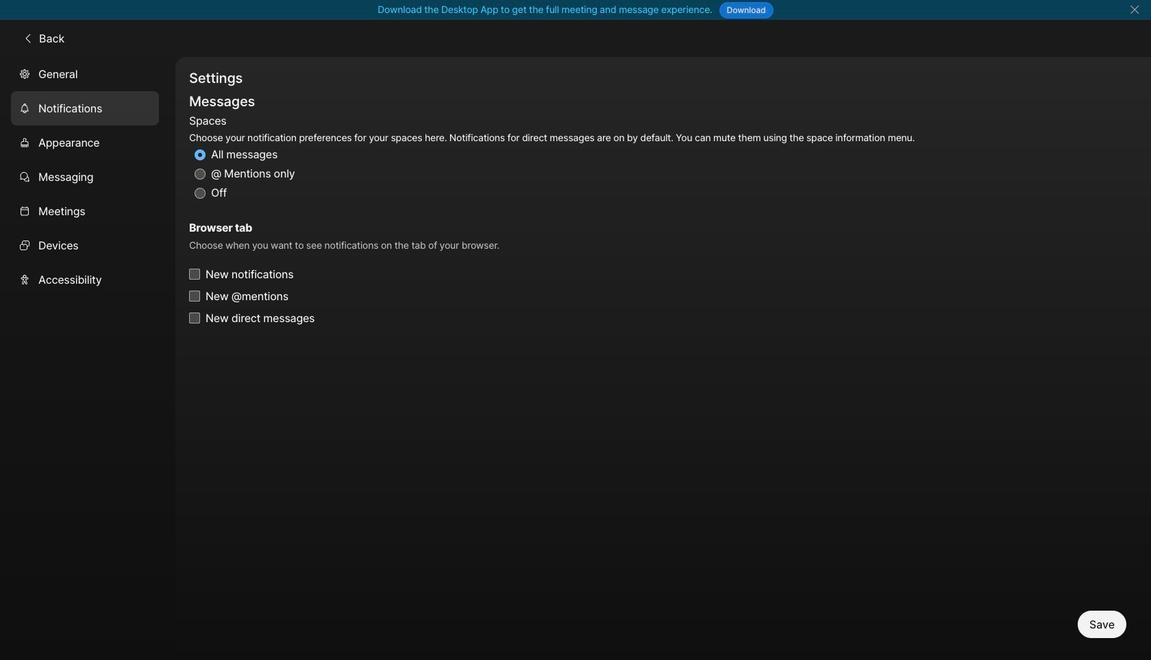 Task type: describe. For each thing, give the bounding box(es) containing it.
notifications tab
[[11, 91, 159, 125]]

messaging tab
[[11, 160, 159, 194]]

meetings tab
[[11, 194, 159, 228]]

devices tab
[[11, 228, 159, 262]]

settings navigation
[[0, 57, 175, 660]]

accessibility tab
[[11, 262, 159, 297]]



Task type: vqa. For each thing, say whether or not it's contained in the screenshot.
Meetings tab
yes



Task type: locate. For each thing, give the bounding box(es) containing it.
cancel_16 image
[[1130, 4, 1141, 15]]

option group
[[189, 112, 915, 203]]

Off radio
[[195, 188, 206, 199]]

@ Mentions only radio
[[195, 169, 206, 180]]

All messages radio
[[195, 150, 206, 160]]

appearance tab
[[11, 125, 159, 160]]

general tab
[[11, 57, 159, 91]]



